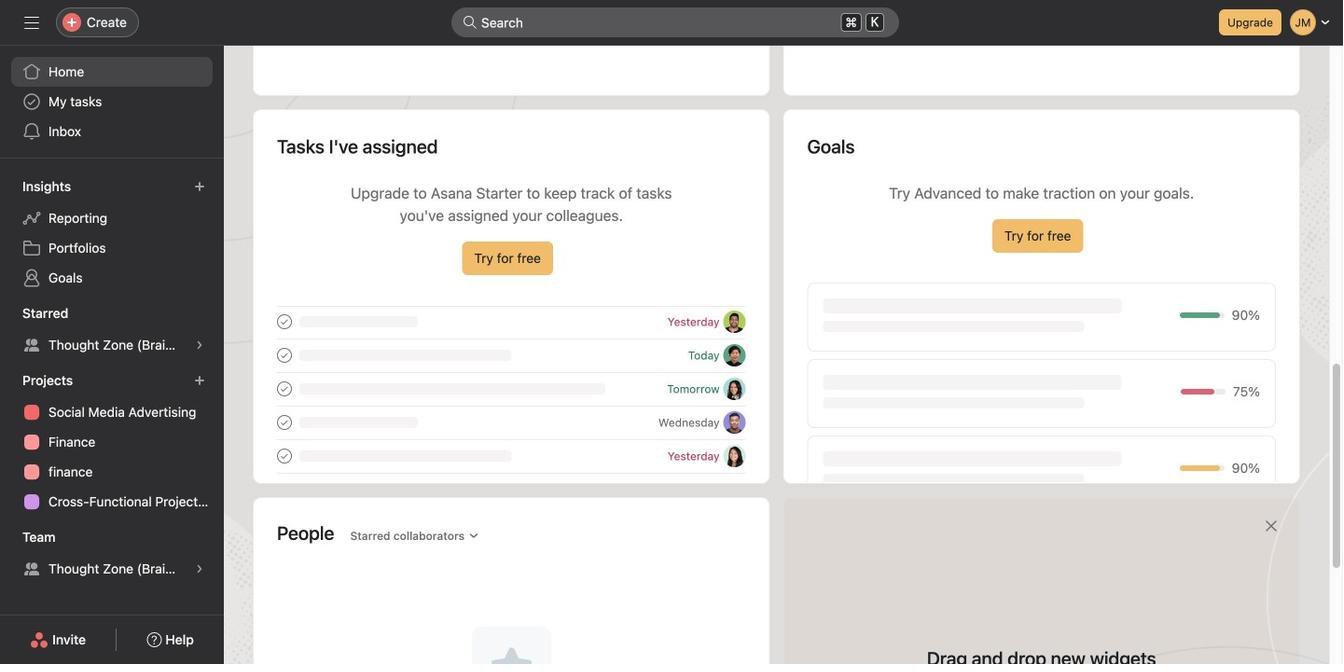 Task type: locate. For each thing, give the bounding box(es) containing it.
0 vertical spatial see details, thought zone (brainstorm space) image
[[194, 340, 205, 351]]

new project or portfolio image
[[194, 375, 205, 386]]

1 vertical spatial see details, thought zone (brainstorm space) image
[[194, 564, 205, 575]]

see details, thought zone (brainstorm space) image for teams element
[[194, 564, 205, 575]]

2 see details, thought zone (brainstorm space) image from the top
[[194, 564, 205, 575]]

teams element
[[0, 521, 224, 588]]

see details, thought zone (brainstorm space) image inside starred 'element'
[[194, 340, 205, 351]]

see details, thought zone (brainstorm space) image inside teams element
[[194, 564, 205, 575]]

see details, thought zone (brainstorm space) image
[[194, 340, 205, 351], [194, 564, 205, 575]]

insights element
[[0, 170, 224, 297]]

1 see details, thought zone (brainstorm space) image from the top
[[194, 340, 205, 351]]

new insights image
[[194, 181, 205, 192]]

None field
[[452, 7, 900, 37]]



Task type: vqa. For each thing, say whether or not it's contained in the screenshot.
See details, Work Files icon
no



Task type: describe. For each thing, give the bounding box(es) containing it.
global element
[[0, 46, 224, 158]]

prominent image
[[463, 15, 478, 30]]

starred element
[[0, 297, 224, 364]]

hide sidebar image
[[24, 15, 39, 30]]

see details, thought zone (brainstorm space) image for starred 'element' on the left of page
[[194, 340, 205, 351]]

projects element
[[0, 364, 224, 521]]

dismiss image
[[1265, 519, 1280, 534]]

Search tasks, projects, and more text field
[[452, 7, 900, 37]]



